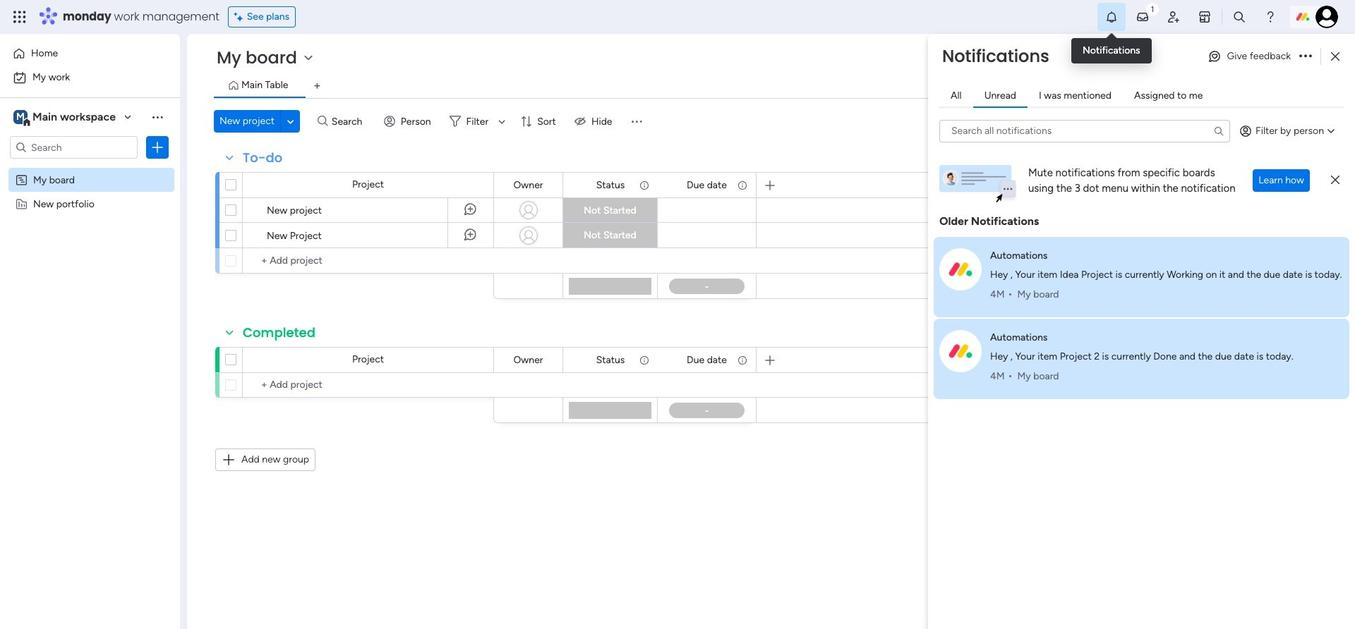 Task type: locate. For each thing, give the bounding box(es) containing it.
column information image
[[737, 180, 748, 191], [639, 355, 650, 366], [737, 355, 748, 366]]

options image
[[1299, 52, 1312, 61], [150, 140, 164, 155]]

1 vertical spatial automations image
[[939, 330, 982, 372]]

Search field
[[328, 112, 370, 131]]

tab list
[[214, 75, 1327, 98]]

0 horizontal spatial jacob simon image
[[1212, 49, 1231, 67]]

v2 search image
[[318, 113, 328, 129]]

search everything image
[[1232, 10, 1246, 24]]

Search in workspace field
[[30, 139, 118, 156]]

None search field
[[939, 120, 1230, 142]]

arrow down image
[[493, 113, 510, 130]]

None field
[[239, 149, 286, 167], [510, 177, 547, 193], [593, 177, 628, 193], [683, 177, 730, 193], [239, 324, 319, 342], [510, 353, 547, 368], [593, 353, 628, 368], [683, 353, 730, 368], [239, 149, 286, 167], [510, 177, 547, 193], [593, 177, 628, 193], [683, 177, 730, 193], [239, 324, 319, 342], [510, 353, 547, 368], [593, 353, 628, 368], [683, 353, 730, 368]]

tab
[[306, 75, 328, 97]]

1 image
[[1146, 1, 1159, 17]]

0 vertical spatial automations image
[[939, 248, 982, 290]]

1 horizontal spatial jacob simon image
[[1315, 6, 1338, 28]]

0 vertical spatial jacob simon image
[[1315, 6, 1338, 28]]

dialog
[[928, 34, 1355, 630]]

workspace image
[[13, 109, 28, 125]]

1 vertical spatial option
[[8, 66, 171, 89]]

2 vertical spatial option
[[0, 167, 180, 170]]

list box
[[0, 165, 180, 406]]

option
[[8, 42, 171, 65], [8, 66, 171, 89], [0, 167, 180, 170]]

collapse image
[[1313, 116, 1324, 127]]

0 vertical spatial options image
[[1299, 52, 1312, 61]]

0 horizontal spatial options image
[[150, 140, 164, 155]]

invite members image
[[1167, 10, 1181, 24]]

automations image
[[939, 248, 982, 290], [939, 330, 982, 372]]

jacob simon image
[[1315, 6, 1338, 28], [1212, 49, 1231, 67]]



Task type: describe. For each thing, give the bounding box(es) containing it.
1 horizontal spatial options image
[[1299, 52, 1312, 61]]

search image
[[1213, 125, 1224, 137]]

give feedback image
[[1207, 49, 1221, 64]]

column information image
[[639, 180, 650, 191]]

help image
[[1263, 10, 1277, 24]]

select product image
[[13, 10, 27, 24]]

2 automations image from the top
[[939, 330, 982, 372]]

Search all notifications search field
[[939, 120, 1230, 142]]

1 vertical spatial options image
[[150, 140, 164, 155]]

0 vertical spatial option
[[8, 42, 171, 65]]

add view image
[[314, 81, 320, 91]]

monday marketplace image
[[1198, 10, 1212, 24]]

update feed image
[[1136, 10, 1150, 24]]

workspace selection element
[[13, 109, 118, 127]]

menu image
[[629, 114, 643, 128]]

notifications image
[[1104, 10, 1119, 24]]

1 vertical spatial jacob simon image
[[1212, 49, 1231, 67]]

angle down image
[[287, 116, 294, 127]]

workspace options image
[[150, 110, 164, 124]]

see plans image
[[234, 9, 247, 25]]

1 automations image from the top
[[939, 248, 982, 290]]



Task type: vqa. For each thing, say whether or not it's contained in the screenshot.
the middle your
no



